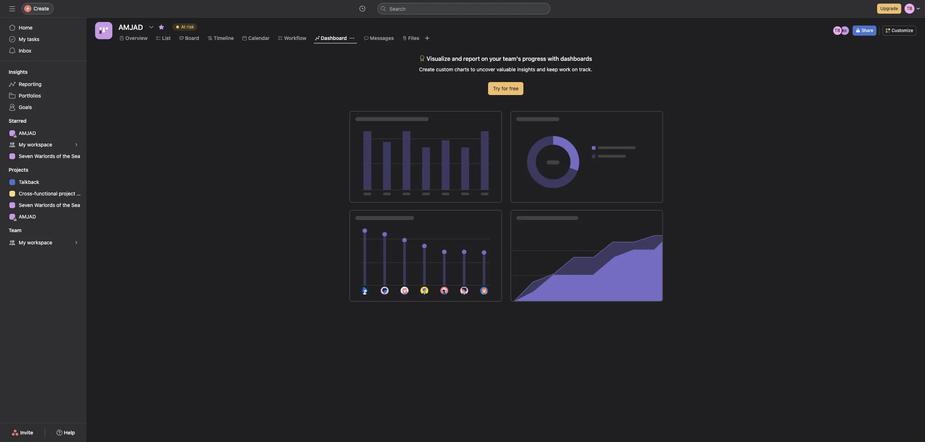 Task type: vqa. For each thing, say whether or not it's contained in the screenshot.
first the My workspace LINK
yes



Task type: describe. For each thing, give the bounding box(es) containing it.
projects element
[[0, 164, 86, 224]]

create for create custom charts to uncover valuable insights and keep work on track.
[[419, 66, 435, 72]]

seven for talkback
[[19, 202, 33, 208]]

insights
[[9, 69, 28, 75]]

valuable
[[497, 66, 516, 72]]

list link
[[156, 34, 171, 42]]

invite button
[[7, 426, 38, 439]]

of for talkback
[[56, 202, 61, 208]]

free
[[509, 85, 519, 91]]

try
[[493, 85, 500, 91]]

calendar link
[[242, 34, 270, 42]]

reporting
[[19, 81, 41, 87]]

projects button
[[0, 166, 28, 174]]

amjad link inside starred element
[[4, 128, 82, 139]]

dashboards
[[560, 55, 592, 62]]

goals
[[19, 104, 32, 110]]

create button
[[22, 3, 54, 14]]

board link
[[179, 34, 199, 42]]

files
[[408, 35, 419, 41]]

invite
[[20, 430, 33, 436]]

risk
[[187, 24, 194, 30]]

share
[[862, 28, 873, 33]]

timeline
[[214, 35, 234, 41]]

tb
[[835, 28, 840, 33]]

my tasks
[[19, 36, 39, 42]]

dashboard link
[[315, 34, 347, 42]]

ex
[[842, 28, 847, 33]]

overview
[[125, 35, 148, 41]]

portfolios
[[19, 93, 41, 99]]

Search tasks, projects, and more text field
[[378, 3, 550, 14]]

seven warlords of the sea link for amjad
[[4, 151, 82, 162]]

workspace for see details, my workspace image
[[27, 142, 52, 148]]

create for create
[[34, 5, 49, 12]]

report
[[463, 55, 480, 62]]

sea for talkback
[[71, 202, 80, 208]]

see details, my workspace image
[[74, 241, 79, 245]]

starred element
[[0, 115, 86, 164]]

uncover
[[477, 66, 495, 72]]

at risk button
[[169, 22, 200, 32]]

hide sidebar image
[[9, 6, 15, 12]]

visualize
[[427, 55, 450, 62]]

track.
[[579, 66, 592, 72]]

share button
[[853, 26, 877, 36]]

customize
[[892, 28, 913, 33]]

talkback
[[19, 179, 39, 185]]

help button
[[52, 426, 80, 439]]

my workspace for see details, my workspace image
[[19, 142, 52, 148]]

cross-functional project plan link
[[4, 188, 86, 200]]

timeline link
[[208, 34, 234, 42]]

with
[[548, 55, 559, 62]]

history image
[[359, 6, 365, 12]]

projects
[[9, 167, 28, 173]]

team's
[[503, 55, 521, 62]]

board
[[185, 35, 199, 41]]

1 horizontal spatial and
[[537, 66, 545, 72]]

cross-
[[19, 191, 34, 197]]

workspace for see details, my workspace icon
[[27, 240, 52, 246]]

overview link
[[120, 34, 148, 42]]

warlords for talkback
[[34, 202, 55, 208]]

home
[[19, 24, 33, 31]]

workflow
[[284, 35, 306, 41]]

plan
[[77, 191, 86, 197]]

of for amjad
[[56, 153, 61, 159]]

seven for amjad
[[19, 153, 33, 159]]

2 amjad link from the top
[[4, 211, 82, 223]]

at
[[181, 24, 186, 30]]

help
[[64, 430, 75, 436]]

global element
[[0, 18, 86, 61]]

the for amjad
[[62, 153, 70, 159]]

my tasks link
[[4, 34, 82, 45]]



Task type: locate. For each thing, give the bounding box(es) containing it.
sea down plan
[[71, 202, 80, 208]]

visualize and report on your team's progress with dashboards
[[427, 55, 592, 62]]

and
[[452, 55, 462, 62], [537, 66, 545, 72]]

0 vertical spatial seven
[[19, 153, 33, 159]]

1 vertical spatial amjad
[[19, 214, 36, 220]]

for
[[502, 85, 508, 91]]

seven warlords of the sea down cross-functional project plan
[[19, 202, 80, 208]]

2 the from the top
[[62, 202, 70, 208]]

seven warlords of the sea for amjad
[[19, 153, 80, 159]]

0 vertical spatial amjad
[[19, 130, 36, 136]]

1 vertical spatial workspace
[[27, 240, 52, 246]]

1 amjad link from the top
[[4, 128, 82, 139]]

0 vertical spatial amjad link
[[4, 128, 82, 139]]

1 horizontal spatial create
[[419, 66, 435, 72]]

customize button
[[883, 26, 916, 36]]

board image
[[99, 26, 108, 35]]

sea for amjad
[[71, 153, 80, 159]]

0 vertical spatial warlords
[[34, 153, 55, 159]]

seven
[[19, 153, 33, 159], [19, 202, 33, 208]]

the down project
[[62, 202, 70, 208]]

progress
[[522, 55, 546, 62]]

1 vertical spatial seven
[[19, 202, 33, 208]]

your
[[489, 55, 501, 62]]

1 vertical spatial my
[[19, 142, 26, 148]]

1 vertical spatial my workspace
[[19, 240, 52, 246]]

insights
[[517, 66, 535, 72]]

1 vertical spatial warlords
[[34, 202, 55, 208]]

seven warlords of the sea link up talkback link
[[4, 151, 82, 162]]

2 seven warlords of the sea from the top
[[19, 202, 80, 208]]

0 vertical spatial seven warlords of the sea link
[[4, 151, 82, 162]]

amjad link down goals link on the left top
[[4, 128, 82, 139]]

my for the my tasks link
[[19, 36, 26, 42]]

my workspace inside teams element
[[19, 240, 52, 246]]

my workspace link down team
[[4, 237, 82, 249]]

create inside popup button
[[34, 5, 49, 12]]

my workspace link for see details, my workspace image
[[4, 139, 82, 151]]

workflow link
[[278, 34, 306, 42]]

on right work
[[572, 66, 578, 72]]

work
[[559, 66, 571, 72]]

my workspace link inside teams element
[[4, 237, 82, 249]]

inbox
[[19, 48, 31, 54]]

keep
[[547, 66, 558, 72]]

2 my from the top
[[19, 142, 26, 148]]

my inside starred element
[[19, 142, 26, 148]]

create up home link on the top
[[34, 5, 49, 12]]

cross-functional project plan
[[19, 191, 86, 197]]

1 vertical spatial sea
[[71, 202, 80, 208]]

sea inside starred element
[[71, 153, 80, 159]]

1 sea from the top
[[71, 153, 80, 159]]

my workspace link inside starred element
[[4, 139, 82, 151]]

2 warlords from the top
[[34, 202, 55, 208]]

insights button
[[0, 68, 28, 76]]

on up uncover
[[481, 55, 488, 62]]

my inside teams element
[[19, 240, 26, 246]]

dashboard
[[321, 35, 347, 41]]

1 vertical spatial on
[[572, 66, 578, 72]]

0 vertical spatial workspace
[[27, 142, 52, 148]]

tab actions image
[[350, 36, 354, 40]]

warlords inside starred element
[[34, 153, 55, 159]]

messages
[[370, 35, 394, 41]]

1 vertical spatial my workspace link
[[4, 237, 82, 249]]

of inside projects element
[[56, 202, 61, 208]]

workspace
[[27, 142, 52, 148], [27, 240, 52, 246]]

see details, my workspace image
[[74, 143, 79, 147]]

1 the from the top
[[62, 153, 70, 159]]

and left keep
[[537, 66, 545, 72]]

1 workspace from the top
[[27, 142, 52, 148]]

the inside projects element
[[62, 202, 70, 208]]

0 vertical spatial on
[[481, 55, 488, 62]]

home link
[[4, 22, 82, 34]]

team button
[[0, 227, 21, 234]]

amjad link up teams element
[[4, 211, 82, 223]]

my
[[19, 36, 26, 42], [19, 142, 26, 148], [19, 240, 26, 246]]

1 seven from the top
[[19, 153, 33, 159]]

of inside starred element
[[56, 153, 61, 159]]

amjad inside projects element
[[19, 214, 36, 220]]

try for free button
[[488, 82, 523, 95]]

to
[[471, 66, 475, 72]]

1 my workspace link from the top
[[4, 139, 82, 151]]

0 horizontal spatial on
[[481, 55, 488, 62]]

calendar
[[248, 35, 270, 41]]

1 vertical spatial seven warlords of the sea link
[[4, 200, 82, 211]]

2 my workspace from the top
[[19, 240, 52, 246]]

reporting link
[[4, 79, 82, 90]]

my workspace down team
[[19, 240, 52, 246]]

teams element
[[0, 224, 86, 250]]

portfolios link
[[4, 90, 82, 102]]

1 seven warlords of the sea link from the top
[[4, 151, 82, 162]]

seven warlords of the sea link
[[4, 151, 82, 162], [4, 200, 82, 211]]

0 horizontal spatial and
[[452, 55, 462, 62]]

workspace inside teams element
[[27, 240, 52, 246]]

my workspace for see details, my workspace icon
[[19, 240, 52, 246]]

create custom charts to uncover valuable insights and keep work on track.
[[419, 66, 592, 72]]

2 workspace from the top
[[27, 240, 52, 246]]

0 vertical spatial my
[[19, 36, 26, 42]]

0 vertical spatial of
[[56, 153, 61, 159]]

2 sea from the top
[[71, 202, 80, 208]]

starred button
[[0, 117, 26, 125]]

upgrade button
[[877, 4, 901, 14]]

create down the visualize
[[419, 66, 435, 72]]

insights element
[[0, 66, 86, 115]]

3 my from the top
[[19, 240, 26, 246]]

goals link
[[4, 102, 82, 113]]

remove from starred image
[[158, 24, 164, 30]]

of
[[56, 153, 61, 159], [56, 202, 61, 208]]

1 vertical spatial and
[[537, 66, 545, 72]]

my workspace
[[19, 142, 52, 148], [19, 240, 52, 246]]

1 vertical spatial seven warlords of the sea
[[19, 202, 80, 208]]

0 vertical spatial my workspace link
[[4, 139, 82, 151]]

charts
[[455, 66, 469, 72]]

1 amjad from the top
[[19, 130, 36, 136]]

talkback link
[[4, 177, 82, 188]]

tasks
[[27, 36, 39, 42]]

messages link
[[364, 34, 394, 42]]

1 seven warlords of the sea from the top
[[19, 153, 80, 159]]

0 vertical spatial create
[[34, 5, 49, 12]]

sea
[[71, 153, 80, 159], [71, 202, 80, 208]]

amjad
[[19, 130, 36, 136], [19, 214, 36, 220]]

None text field
[[117, 21, 145, 34]]

of up talkback link
[[56, 153, 61, 159]]

warlords down cross-functional project plan link
[[34, 202, 55, 208]]

1 vertical spatial of
[[56, 202, 61, 208]]

my for my workspace link within starred element
[[19, 142, 26, 148]]

1 my from the top
[[19, 36, 26, 42]]

1 vertical spatial the
[[62, 202, 70, 208]]

seven warlords of the sea link for talkback
[[4, 200, 82, 211]]

my down starred
[[19, 142, 26, 148]]

my down team
[[19, 240, 26, 246]]

upgrade
[[880, 6, 898, 11]]

1 warlords from the top
[[34, 153, 55, 159]]

seven warlords of the sea up talkback link
[[19, 153, 80, 159]]

0 vertical spatial seven warlords of the sea
[[19, 153, 80, 159]]

2 vertical spatial my
[[19, 240, 26, 246]]

amjad link
[[4, 128, 82, 139], [4, 211, 82, 223]]

0 vertical spatial the
[[62, 153, 70, 159]]

files link
[[403, 34, 419, 42]]

my inside global element
[[19, 36, 26, 42]]

my workspace down starred
[[19, 142, 52, 148]]

amjad down starred
[[19, 130, 36, 136]]

inbox link
[[4, 45, 82, 57]]

1 horizontal spatial on
[[572, 66, 578, 72]]

1 vertical spatial amjad link
[[4, 211, 82, 223]]

0 horizontal spatial create
[[34, 5, 49, 12]]

2 my workspace link from the top
[[4, 237, 82, 249]]

create
[[34, 5, 49, 12], [419, 66, 435, 72]]

1 of from the top
[[56, 153, 61, 159]]

seven down cross-
[[19, 202, 33, 208]]

sea inside projects element
[[71, 202, 80, 208]]

the inside starred element
[[62, 153, 70, 159]]

the
[[62, 153, 70, 159], [62, 202, 70, 208]]

list
[[162, 35, 171, 41]]

2 of from the top
[[56, 202, 61, 208]]

starred
[[9, 118, 26, 124]]

0 vertical spatial and
[[452, 55, 462, 62]]

2 seven warlords of the sea link from the top
[[4, 200, 82, 211]]

seven warlords of the sea for talkback
[[19, 202, 80, 208]]

amjad up team
[[19, 214, 36, 220]]

2 seven from the top
[[19, 202, 33, 208]]

functional
[[34, 191, 57, 197]]

workspace inside starred element
[[27, 142, 52, 148]]

my workspace link down starred
[[4, 139, 82, 151]]

amjad inside starred element
[[19, 130, 36, 136]]

my left tasks
[[19, 36, 26, 42]]

show options image
[[148, 24, 154, 30]]

sea down see details, my workspace image
[[71, 153, 80, 159]]

warlords for amjad
[[34, 153, 55, 159]]

try for free
[[493, 85, 519, 91]]

seven warlords of the sea link down "functional"
[[4, 200, 82, 211]]

seven warlords of the sea inside projects element
[[19, 202, 80, 208]]

my workspace link for see details, my workspace icon
[[4, 237, 82, 249]]

my workspace inside starred element
[[19, 142, 52, 148]]

1 my workspace from the top
[[19, 142, 52, 148]]

seven inside starred element
[[19, 153, 33, 159]]

the up talkback link
[[62, 153, 70, 159]]

team
[[9, 227, 21, 233]]

the for talkback
[[62, 202, 70, 208]]

0 vertical spatial sea
[[71, 153, 80, 159]]

warlords inside projects element
[[34, 202, 55, 208]]

custom
[[436, 66, 453, 72]]

seven up the projects
[[19, 153, 33, 159]]

1 vertical spatial create
[[419, 66, 435, 72]]

warlords up talkback link
[[34, 153, 55, 159]]

on
[[481, 55, 488, 62], [572, 66, 578, 72]]

project
[[59, 191, 75, 197]]

seven warlords of the sea
[[19, 153, 80, 159], [19, 202, 80, 208]]

seven inside projects element
[[19, 202, 33, 208]]

seven warlords of the sea inside starred element
[[19, 153, 80, 159]]

at risk
[[181, 24, 194, 30]]

my for my workspace link inside the teams element
[[19, 240, 26, 246]]

of down cross-functional project plan
[[56, 202, 61, 208]]

0 vertical spatial my workspace
[[19, 142, 52, 148]]

2 amjad from the top
[[19, 214, 36, 220]]

and up charts
[[452, 55, 462, 62]]

add tab image
[[424, 35, 430, 41]]



